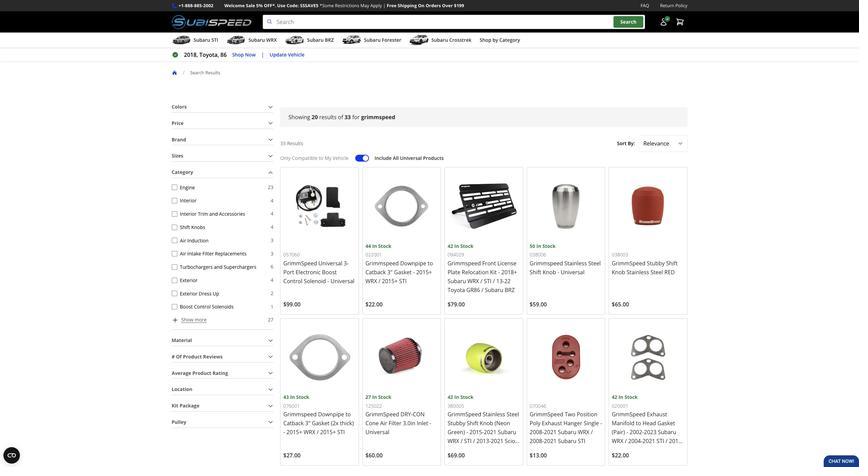 Task type: locate. For each thing, give the bounding box(es) containing it.
shift up red
[[666, 260, 678, 267]]

0 horizontal spatial 27
[[268, 317, 273, 324]]

shift inside 038003 grimmspeed stubby shift knob stainless steel red
[[666, 260, 678, 267]]

knobs
[[191, 224, 205, 231]]

boost up "solenoid"
[[322, 269, 337, 276]]

brz down 2015-
[[483, 447, 493, 455]]

0 horizontal spatial exhaust
[[542, 420, 562, 428]]

grimmspeed down the 076001
[[283, 411, 317, 419]]

|
[[383, 2, 386, 9], [261, 51, 264, 59]]

results
[[319, 114, 337, 121]]

of right the #
[[176, 354, 182, 360]]

grimmspeed for grimmspeed stainless steel shift knob  - universal
[[530, 260, 563, 267]]

filter right intake
[[202, 251, 214, 257]]

4 for interior
[[271, 197, 273, 204]]

grimmspeed up 'manifold'
[[612, 411, 645, 419]]

search input field
[[263, 15, 645, 29]]

2 4 from the top
[[271, 211, 273, 217]]

a subaru forester thumbnail image image
[[342, 35, 361, 45]]

superchargers
[[224, 264, 256, 271]]

1 vertical spatial 3"
[[305, 420, 311, 428]]

in inside 43 in stock 076001 grimmspeed downpipe to catback 3" gasket (2x thick) - 2015+ wrx / 2015+ sti
[[290, 395, 295, 401]]

stock inside 50 in stock 038006 grimmspeed stainless steel shift knob  - universal
[[542, 243, 556, 250]]

in for grimmspeed stainless steel stubby shift knob (neon green) - 2015-2021 subaru wrx / sti / 2013-2021 scion fr-s / subaru brz / toyota 86
[[454, 395, 459, 401]]

1 horizontal spatial stubby
[[647, 260, 665, 267]]

of right results
[[338, 114, 343, 121]]

0 vertical spatial 27
[[268, 317, 273, 324]]

0 horizontal spatial $22.00
[[365, 301, 383, 309]]

exhaust up head
[[647, 411, 667, 419]]

0 vertical spatial filter
[[202, 251, 214, 257]]

exterior for exterior
[[180, 277, 197, 284]]

catback down 022001
[[365, 269, 386, 276]]

stock up 020001
[[625, 395, 638, 401]]

exhaust inside 42 in stock 020001 grimmspeed exhaust manifold to head gasket (pair) - 2002-2023 subaru wrx / 2004-2021 sti / 2013- 2020 brz
[[647, 411, 667, 419]]

0 vertical spatial interior
[[180, 198, 197, 204]]

1 horizontal spatial knob
[[543, 269, 556, 276]]

42 up '380005' on the right
[[448, 395, 453, 401]]

brz inside 42 in stock 020001 grimmspeed exhaust manifold to head gasket (pair) - 2002-2023 subaru wrx / 2004-2021 sti / 2013- 2020 brz
[[626, 447, 636, 455]]

grimmspeed down 038003
[[612, 260, 645, 267]]

off*.
[[264, 2, 276, 9]]

shift inside 42 in stock 380005 grimmspeed stainless steel stubby shift knob (neon green) - 2015-2021 subaru wrx / sti / 2013-2021 scion fr-s / subaru brz / toyota 86
[[467, 420, 478, 428]]

filter left 3.0in
[[389, 420, 402, 428]]

exterior right exterior dress up button
[[180, 291, 197, 297]]

grimmspeed inside 43 in stock 076001 grimmspeed downpipe to catback 3" gasket (2x thick) - 2015+ wrx / 2015+ sti
[[283, 411, 317, 419]]

0 horizontal spatial knob
[[480, 420, 493, 428]]

boost control solenoids
[[180, 304, 234, 310]]

toyota up $79.00
[[448, 287, 465, 294]]

downpipe
[[400, 260, 426, 267], [318, 411, 344, 419]]

exhaust right 'poly'
[[542, 420, 562, 428]]

air right cone
[[380, 420, 387, 428]]

grimmspeed down 070046
[[530, 411, 563, 419]]

1 vertical spatial stainless
[[627, 269, 649, 276]]

stock up 094029
[[460, 243, 473, 250]]

orders
[[426, 2, 441, 9]]

exterior for exterior dress up
[[180, 291, 197, 297]]

stainless inside 42 in stock 380005 grimmspeed stainless steel stubby shift knob (neon green) - 2015-2021 subaru wrx / sti / 2013-2021 scion fr-s / subaru brz / toyota 86
[[483, 411, 505, 419]]

1 exterior from the top
[[180, 277, 197, 284]]

brz inside '42 in stock 094029 grimmspeed front license plate relocation kit - 2018+ subaru wrx / sti / 13-22 toyota gr86 / subaru brz'
[[505, 287, 515, 294]]

27 for 27
[[268, 317, 273, 324]]

2 interior from the top
[[180, 211, 197, 217]]

license
[[497, 260, 516, 267]]

restrictions
[[335, 2, 359, 9]]

steel inside 42 in stock 380005 grimmspeed stainless steel stubby shift knob (neon green) - 2015-2021 subaru wrx / sti / 2013-2021 scion fr-s / subaru brz / toyota 86
[[507, 411, 519, 419]]

0 horizontal spatial |
[[261, 51, 264, 59]]

wrx inside 43 in stock 076001 grimmspeed downpipe to catback 3" gasket (2x thick) - 2015+ wrx / 2015+ sti
[[304, 429, 315, 437]]

to inside 43 in stock 076001 grimmspeed downpipe to catback 3" gasket (2x thick) - 2015+ wrx / 2015+ sti
[[346, 411, 351, 419]]

0 vertical spatial air
[[180, 237, 186, 244]]

sti inside dropdown button
[[211, 37, 218, 43]]

results
[[205, 69, 220, 76], [287, 140, 303, 147]]

0 horizontal spatial control
[[194, 304, 211, 310]]

1 horizontal spatial 2013-
[[669, 438, 683, 446]]

grimmspeed down 038006
[[530, 260, 563, 267]]

gasket inside 43 in stock 076001 grimmspeed downpipe to catback 3" gasket (2x thick) - 2015+ wrx / 2015+ sti
[[312, 420, 329, 428]]

86 inside 42 in stock 380005 grimmspeed stainless steel stubby shift knob (neon green) - 2015-2021 subaru wrx / sti / 2013-2021 scion fr-s / subaru brz / toyota 86
[[448, 456, 454, 463]]

forester
[[382, 37, 401, 43]]

product up the average product rating
[[183, 354, 202, 360]]

070046 grimmspeed two position poly exhaust hanger single  - 2008-2021 subaru wrx / 2008-2021 subaru sti
[[530, 403, 602, 446]]

reviews
[[203, 354, 223, 360]]

sti inside 070046 grimmspeed two position poly exhaust hanger single  - 2008-2021 subaru wrx / 2008-2021 subaru sti
[[578, 438, 585, 446]]

*some
[[320, 2, 334, 9]]

universal inside 50 in stock 038006 grimmspeed stainless steel shift knob  - universal
[[561, 269, 585, 276]]

boost right boost control solenoids "button"
[[180, 304, 193, 310]]

1 horizontal spatial 33
[[345, 114, 351, 121]]

stock inside 42 in stock 020001 grimmspeed exhaust manifold to head gasket (pair) - 2002-2023 subaru wrx / 2004-2021 sti / 2013- 2020 brz
[[625, 395, 638, 401]]

induction
[[187, 237, 209, 244]]

1 horizontal spatial stainless
[[564, 260, 587, 267]]

1 horizontal spatial steel
[[588, 260, 601, 267]]

0 horizontal spatial kit
[[172, 403, 178, 410]]

0 vertical spatial boost
[[322, 269, 337, 276]]

shop for shop by category
[[480, 37, 491, 43]]

grimmspeed universal 3-port electronic boost control solenoid - universal image
[[283, 170, 356, 243]]

inlet
[[417, 420, 428, 428]]

1 vertical spatial 3
[[271, 251, 273, 257]]

in right '50' at the right bottom of page
[[536, 243, 541, 250]]

knob down 038006
[[543, 269, 556, 276]]

1 vertical spatial shop
[[232, 51, 244, 58]]

- inside '42 in stock 094029 grimmspeed front license plate relocation kit - 2018+ subaru wrx / sti / 13-22 toyota gr86 / subaru brz'
[[498, 269, 500, 276]]

1 vertical spatial search
[[190, 69, 204, 76]]

grimmspeed down '380005' on the right
[[448, 411, 481, 419]]

1 horizontal spatial boost
[[322, 269, 337, 276]]

125022
[[365, 403, 382, 410]]

42 up 020001
[[612, 395, 617, 401]]

cone
[[365, 420, 379, 428]]

1 vertical spatial 2008-
[[530, 438, 544, 446]]

0 horizontal spatial search
[[190, 69, 204, 76]]

return policy
[[660, 2, 687, 9]]

33 up only
[[280, 140, 286, 147]]

steel for grimmspeed stainless steel stubby shift knob (neon green) - 2015-2021 subaru wrx / sti / 2013-2021 scion fr-s / subaru brz / toyota 86
[[507, 411, 519, 419]]

single
[[584, 420, 599, 428]]

stock for grimmspeed dry-con cone air filter 3.0in inlet - universal
[[378, 395, 391, 401]]

$13.00
[[530, 452, 547, 460]]

material
[[172, 337, 192, 344]]

1 horizontal spatial catback
[[365, 269, 386, 276]]

stock inside 43 in stock 076001 grimmspeed downpipe to catback 3" gasket (2x thick) - 2015+ wrx / 2015+ sti
[[296, 395, 309, 401]]

port
[[283, 269, 294, 276]]

1 interior from the top
[[180, 198, 197, 204]]

stock inside the 44 in stock 022001 grimmspeed downpipe to catback 3" gasket - 2015+ wrx / 2015+ sti
[[378, 243, 391, 250]]

0 vertical spatial $22.00
[[365, 301, 383, 309]]

/
[[183, 69, 185, 77], [379, 278, 381, 285], [480, 278, 482, 285], [493, 278, 495, 285], [481, 287, 483, 294], [317, 429, 319, 437], [591, 429, 593, 437], [461, 438, 463, 446], [473, 438, 475, 446], [625, 438, 627, 446], [666, 438, 668, 446], [460, 447, 462, 455], [495, 447, 497, 455]]

0 horizontal spatial 2013-
[[477, 438, 491, 446]]

057060 grimmspeed universal 3- port electronic boost control solenoid - universal
[[283, 252, 354, 285]]

2 vertical spatial steel
[[507, 411, 519, 419]]

air right air intake filter replacements button
[[180, 251, 186, 257]]

kit inside '42 in stock 094029 grimmspeed front license plate relocation kit - 2018+ subaru wrx / sti / 13-22 toyota gr86 / subaru brz'
[[490, 269, 497, 276]]

shop left now
[[232, 51, 244, 58]]

0 horizontal spatial stubby
[[448, 420, 465, 428]]

86 down fr-
[[448, 456, 454, 463]]

gasket inside 42 in stock 020001 grimmspeed exhaust manifold to head gasket (pair) - 2002-2023 subaru wrx / 2004-2021 sti / 2013- 2020 brz
[[658, 420, 675, 428]]

air for air intake filter replacements
[[180, 251, 186, 257]]

control inside 057060 grimmspeed universal 3- port electronic boost control solenoid - universal
[[283, 278, 302, 285]]

grimmspeed inside 27 in stock 125022 grimmspeed dry-con cone air filter 3.0in inlet - universal
[[365, 411, 399, 419]]

stock inside '42 in stock 094029 grimmspeed front license plate relocation kit - 2018+ subaru wrx / sti / 13-22 toyota gr86 / subaru brz'
[[460, 243, 473, 250]]

1 vertical spatial |
[[261, 51, 264, 59]]

toyota down scion
[[498, 447, 516, 455]]

$59.00
[[530, 301, 547, 309]]

27 up 125022
[[365, 395, 371, 401]]

27
[[268, 317, 273, 324], [365, 395, 371, 401]]

4 for shift knobs
[[271, 224, 273, 231]]

/ inside 070046 grimmspeed two position poly exhaust hanger single  - 2008-2021 subaru wrx / 2008-2021 subaru sti
[[591, 429, 593, 437]]

downpipe for (2x
[[318, 411, 344, 419]]

product down # of product reviews
[[192, 370, 211, 377]]

3" inside the 44 in stock 022001 grimmspeed downpipe to catback 3" gasket - 2015+ wrx / 2015+ sti
[[387, 269, 393, 276]]

0 vertical spatial 2008-
[[530, 429, 544, 437]]

dress
[[199, 291, 211, 297]]

grimmspeed for grimmspeed front license plate relocation kit - 2018+ subaru wrx / sti / 13-22 toyota gr86 / subaru brz
[[448, 260, 481, 267]]

42 for grimmspeed exhaust manifold to head gasket (pair) - 2002-2023 subaru wrx / 2004-2021 sti / 2013- 2020 brz
[[612, 395, 617, 401]]

subaru brz button
[[285, 34, 334, 48]]

grimmspeed front license plate relocation kit - 2018+ subaru wrx / sti / 13-22 toyota gr86 / subaru brz image
[[448, 170, 520, 243]]

1 horizontal spatial toyota
[[498, 447, 516, 455]]

in up 125022
[[372, 395, 377, 401]]

air
[[180, 237, 186, 244], [180, 251, 186, 257], [380, 420, 387, 428]]

search inside button
[[620, 19, 637, 25]]

sssave5
[[300, 2, 318, 9]]

stubby up red
[[647, 260, 665, 267]]

0 horizontal spatial 86
[[220, 51, 227, 59]]

0 vertical spatial |
[[383, 2, 386, 9]]

1 vertical spatial $22.00
[[612, 452, 629, 460]]

50
[[530, 243, 535, 250]]

knob down 038003
[[612, 269, 625, 276]]

0 horizontal spatial 3"
[[305, 420, 311, 428]]

wrx inside the 44 in stock 022001 grimmspeed downpipe to catback 3" gasket - 2015+ wrx / 2015+ sti
[[365, 278, 377, 285]]

1 2013- from the left
[[477, 438, 491, 446]]

0 horizontal spatial boost
[[180, 304, 193, 310]]

1 vertical spatial steel
[[651, 269, 663, 276]]

grimmspeed inside 038003 grimmspeed stubby shift knob stainless steel red
[[612, 260, 645, 267]]

+1-888-885-2002
[[179, 2, 213, 9]]

1 horizontal spatial exhaust
[[647, 411, 667, 419]]

2 horizontal spatial knob
[[612, 269, 625, 276]]

air for air induction
[[180, 237, 186, 244]]

0 vertical spatial exhaust
[[647, 411, 667, 419]]

over
[[442, 2, 453, 9]]

grimmspeed down 125022
[[365, 411, 399, 419]]

stainless for knob
[[627, 269, 649, 276]]

grimmspeed up electronic
[[283, 260, 317, 267]]

42 up 094029
[[448, 243, 453, 250]]

42 for grimmspeed stainless steel stubby shift knob (neon green) - 2015-2021 subaru wrx / sti / 2013-2021 scion fr-s / subaru brz / toyota 86
[[448, 395, 453, 401]]

stock inside 42 in stock 380005 grimmspeed stainless steel stubby shift knob (neon green) - 2015-2021 subaru wrx / sti / 2013-2021 scion fr-s / subaru brz / toyota 86
[[460, 395, 473, 401]]

2 3 from the top
[[271, 251, 273, 257]]

2 exterior from the top
[[180, 291, 197, 297]]

shift knobs
[[180, 224, 205, 231]]

0 horizontal spatial 33
[[280, 140, 286, 147]]

0 horizontal spatial downpipe
[[318, 411, 344, 419]]

show
[[181, 317, 193, 324]]

1 horizontal spatial $22.00
[[612, 452, 629, 460]]

sti inside 42 in stock 380005 grimmspeed stainless steel stubby shift knob (neon green) - 2015-2021 subaru wrx / sti / 2013-2021 scion fr-s / subaru brz / toyota 86
[[464, 438, 472, 446]]

Shift Knobs button
[[172, 225, 177, 230]]

stock up 022001
[[378, 243, 391, 250]]

and down the air intake filter replacements
[[214, 264, 222, 271]]

downpipe inside 43 in stock 076001 grimmspeed downpipe to catback 3" gasket (2x thick) - 2015+ wrx / 2015+ sti
[[318, 411, 344, 419]]

toyota
[[448, 287, 465, 294], [498, 447, 516, 455]]

show more button
[[172, 317, 207, 324]]

1 vertical spatial filter
[[389, 420, 402, 428]]

885-
[[194, 2, 203, 9]]

1 horizontal spatial gasket
[[394, 269, 412, 276]]

gasket for 2015+
[[394, 269, 412, 276]]

1 horizontal spatial filter
[[389, 420, 402, 428]]

stainless inside 038003 grimmspeed stubby shift knob stainless steel red
[[627, 269, 649, 276]]

catback inside 43 in stock 076001 grimmspeed downpipe to catback 3" gasket (2x thick) - 2015+ wrx / 2015+ sti
[[283, 420, 304, 428]]

0 horizontal spatial catback
[[283, 420, 304, 428]]

0 horizontal spatial stainless
[[483, 411, 505, 419]]

stock up 038006
[[542, 243, 556, 250]]

sale
[[246, 2, 255, 9]]

2008- down 'poly'
[[530, 429, 544, 437]]

sort
[[617, 140, 627, 147]]

red
[[664, 269, 675, 276]]

1 horizontal spatial control
[[283, 278, 302, 285]]

shift down 038006
[[530, 269, 541, 276]]

grimmspeed dry-con cone air filter 3.0in inlet - universal image
[[365, 322, 438, 394]]

42 inside '42 in stock 094029 grimmspeed front license plate relocation kit - 2018+ subaru wrx / sti / 13-22 toyota gr86 / subaru brz'
[[448, 243, 453, 250]]

Interior button
[[172, 198, 177, 204]]

brz inside 42 in stock 380005 grimmspeed stainless steel stubby shift knob (neon green) - 2015-2021 subaru wrx / sti / 2013-2021 scion fr-s / subaru brz / toyota 86
[[483, 447, 493, 455]]

shop by category
[[480, 37, 520, 43]]

and right trim
[[209, 211, 218, 217]]

brz left a subaru forester thumbnail image
[[325, 37, 334, 43]]

Interior Trim and Accessories button
[[172, 212, 177, 217]]

shift up 2015-
[[467, 420, 478, 428]]

policy
[[675, 2, 687, 9]]

update vehicle
[[270, 51, 305, 58]]

in for grimmspeed dry-con cone air filter 3.0in inlet - universal
[[372, 395, 377, 401]]

in for grimmspeed downpipe to catback 3" gasket - 2015+ wrx / 2015+ sti
[[372, 243, 377, 250]]

1 vertical spatial of
[[176, 354, 182, 360]]

2 2008- from the top
[[530, 438, 544, 446]]

stubby
[[647, 260, 665, 267], [448, 420, 465, 428]]

1 vertical spatial control
[[194, 304, 211, 310]]

catback down the 076001
[[283, 420, 304, 428]]

1 vertical spatial catback
[[283, 420, 304, 428]]

exhaust inside 070046 grimmspeed two position poly exhaust hanger single  - 2008-2021 subaru wrx / 2008-2021 subaru sti
[[542, 420, 562, 428]]

0 vertical spatial search
[[620, 19, 637, 25]]

-
[[413, 269, 415, 276], [498, 269, 500, 276], [558, 269, 559, 276], [327, 278, 329, 285], [430, 420, 431, 428], [600, 420, 602, 428], [283, 429, 285, 437], [466, 429, 468, 437], [626, 429, 628, 437]]

0 vertical spatial steel
[[588, 260, 601, 267]]

0 vertical spatial exterior
[[180, 277, 197, 284]]

average
[[172, 370, 191, 377]]

in inside 42 in stock 380005 grimmspeed stainless steel stubby shift knob (neon green) - 2015-2021 subaru wrx / sti / 2013-2021 scion fr-s / subaru brz / toyota 86
[[454, 395, 459, 401]]

showing 20 results of 33 for grimmspeed
[[289, 114, 395, 121]]

0 horizontal spatial of
[[176, 354, 182, 360]]

universal inside 27 in stock 125022 grimmspeed dry-con cone air filter 3.0in inlet - universal
[[365, 429, 389, 437]]

42 for grimmspeed front license plate relocation kit - 2018+ subaru wrx / sti / 13-22 toyota gr86 / subaru brz
[[448, 243, 453, 250]]

kit left package
[[172, 403, 178, 410]]

kit down front
[[490, 269, 497, 276]]

filter
[[202, 251, 214, 257], [389, 420, 402, 428]]

search
[[620, 19, 637, 25], [190, 69, 204, 76]]

engine
[[180, 184, 195, 191]]

stock up 125022
[[378, 395, 391, 401]]

vehicle
[[288, 51, 305, 58], [333, 155, 349, 161]]

42 inside 42 in stock 380005 grimmspeed stainless steel stubby shift knob (neon green) - 2015-2021 subaru wrx / sti / 2013-2021 scion fr-s / subaru brz / toyota 86
[[448, 395, 453, 401]]

stock for grimmspeed exhaust manifold to head gasket (pair) - 2002-2023 subaru wrx / 2004-2021 sti / 2013- 2020 brz
[[625, 395, 638, 401]]

0 vertical spatial of
[[338, 114, 343, 121]]

27 inside 27 in stock 125022 grimmspeed dry-con cone air filter 3.0in inlet - universal
[[365, 395, 371, 401]]

material button
[[172, 336, 273, 346]]

on
[[418, 2, 424, 9]]

in up 094029
[[454, 243, 459, 250]]

steel
[[588, 260, 601, 267], [651, 269, 663, 276], [507, 411, 519, 419]]

4 4 from the top
[[271, 277, 273, 284]]

control down port on the left bottom of the page
[[283, 278, 302, 285]]

| left free
[[383, 2, 386, 9]]

knob up 2015-
[[480, 420, 493, 428]]

interior down engine
[[180, 198, 197, 204]]

stock up the 076001
[[296, 395, 309, 401]]

grimmspeed for grimmspeed downpipe to catback 3" gasket - 2015+ wrx / 2015+ sti
[[365, 260, 399, 267]]

in
[[372, 243, 377, 250], [454, 243, 459, 250], [536, 243, 541, 250], [290, 395, 295, 401], [372, 395, 377, 401], [454, 395, 459, 401], [619, 395, 623, 401]]

1 horizontal spatial downpipe
[[400, 260, 426, 267]]

1 3 from the top
[[271, 237, 273, 244]]

results up the compatible
[[287, 140, 303, 147]]

colors
[[172, 104, 187, 110]]

3" for 2015+
[[387, 269, 393, 276]]

1 horizontal spatial vehicle
[[333, 155, 349, 161]]

interior right interior trim and accessories button
[[180, 211, 197, 217]]

| right now
[[261, 51, 264, 59]]

1 vertical spatial stubby
[[448, 420, 465, 428]]

2 2013- from the left
[[669, 438, 683, 446]]

stubby up the 'green)'
[[448, 420, 465, 428]]

2008- up $13.00
[[530, 438, 544, 446]]

brz down the 22
[[505, 287, 515, 294]]

1 horizontal spatial shop
[[480, 37, 491, 43]]

+1-
[[179, 2, 185, 9]]

- inside 070046 grimmspeed two position poly exhaust hanger single  - 2008-2021 subaru wrx / 2008-2021 subaru sti
[[600, 420, 602, 428]]

0 vertical spatial kit
[[490, 269, 497, 276]]

in inside '42 in stock 094029 grimmspeed front license plate relocation kit - 2018+ subaru wrx / sti / 13-22 toyota gr86 / subaru brz'
[[454, 243, 459, 250]]

replacements
[[215, 251, 247, 257]]

0 vertical spatial catback
[[365, 269, 386, 276]]

0 vertical spatial control
[[283, 278, 302, 285]]

in right 43
[[290, 395, 295, 401]]

catback inside the 44 in stock 022001 grimmspeed downpipe to catback 3" gasket - 2015+ wrx / 2015+ sti
[[365, 269, 386, 276]]

downpipe inside the 44 in stock 022001 grimmspeed downpipe to catback 3" gasket - 2015+ wrx / 2015+ sti
[[400, 260, 426, 267]]

brand
[[172, 136, 186, 143]]

stainless inside 50 in stock 038006 grimmspeed stainless steel shift knob  - universal
[[564, 260, 587, 267]]

0 vertical spatial stainless
[[564, 260, 587, 267]]

42 in stock 094029 grimmspeed front license plate relocation kit - 2018+ subaru wrx / sti / 13-22 toyota gr86 / subaru brz
[[448, 243, 517, 294]]

shop left by
[[480, 37, 491, 43]]

Air Induction button
[[172, 238, 177, 244]]

27 down 1
[[268, 317, 273, 324]]

stock up '380005' on the right
[[460, 395, 473, 401]]

0 horizontal spatial shop
[[232, 51, 244, 58]]

0 vertical spatial and
[[209, 211, 218, 217]]

exhaust for 2008-
[[542, 420, 562, 428]]

gasket inside the 44 in stock 022001 grimmspeed downpipe to catback 3" gasket - 2015+ wrx / 2015+ sti
[[394, 269, 412, 276]]

to
[[319, 155, 323, 161], [428, 260, 433, 267], [346, 411, 351, 419], [636, 420, 641, 428]]

in right '44'
[[372, 243, 377, 250]]

vehicle inside update vehicle button
[[288, 51, 305, 58]]

0 horizontal spatial steel
[[507, 411, 519, 419]]

Engine button
[[172, 185, 177, 190]]

results down toyota,
[[205, 69, 220, 76]]

sti inside the 44 in stock 022001 grimmspeed downpipe to catback 3" gasket - 2015+ wrx / 2015+ sti
[[399, 278, 407, 285]]

steel inside 038003 grimmspeed stubby shift knob stainless steel red
[[651, 269, 663, 276]]

1 vertical spatial 86
[[448, 456, 454, 463]]

0 vertical spatial 3
[[271, 237, 273, 244]]

stubby inside 038003 grimmspeed stubby shift knob stainless steel red
[[647, 260, 665, 267]]

3" inside 43 in stock 076001 grimmspeed downpipe to catback 3" gasket (2x thick) - 2015+ wrx / 2015+ sti
[[305, 420, 311, 428]]

manifold
[[612, 420, 634, 428]]

1 4 from the top
[[271, 197, 273, 204]]

boost inside 057060 grimmspeed universal 3- port electronic boost control solenoid - universal
[[322, 269, 337, 276]]

shift right shift knobs "button"
[[180, 224, 190, 231]]

grimmspeed two position poly exhaust hanger single  - 2008-2021 subaru wrx / 2008-2021 subaru sti image
[[530, 322, 602, 394]]

1 horizontal spatial results
[[287, 140, 303, 147]]

3 4 from the top
[[271, 224, 273, 231]]

2002
[[203, 2, 213, 9]]

stock inside 27 in stock 125022 grimmspeed dry-con cone air filter 3.0in inlet - universal
[[378, 395, 391, 401]]

catback for /
[[365, 269, 386, 276]]

2 horizontal spatial steel
[[651, 269, 663, 276]]

2 horizontal spatial stainless
[[627, 269, 649, 276]]

1 horizontal spatial 27
[[365, 395, 371, 401]]

show more
[[181, 317, 207, 324]]

27 for 27 in stock 125022 grimmspeed dry-con cone air filter 3.0in inlet - universal
[[365, 395, 371, 401]]

use
[[277, 2, 285, 9]]

stock for grimmspeed stainless steel stubby shift knob (neon green) - 2015-2021 subaru wrx / sti / 2013-2021 scion fr-s / subaru brz / toyota 86
[[460, 395, 473, 401]]

grimmspeed inside the 44 in stock 022001 grimmspeed downpipe to catback 3" gasket - 2015+ wrx / 2015+ sti
[[365, 260, 399, 267]]

3.0in
[[403, 420, 415, 428]]

1 vertical spatial downpipe
[[318, 411, 344, 419]]

in inside 27 in stock 125022 grimmspeed dry-con cone air filter 3.0in inlet - universal
[[372, 395, 377, 401]]

1 vertical spatial boost
[[180, 304, 193, 310]]

air right air induction button
[[180, 237, 186, 244]]

0 horizontal spatial filter
[[202, 251, 214, 257]]

in for grimmspeed downpipe to catback 3" gasket (2x thick) - 2015+ wrx / 2015+ sti
[[290, 395, 295, 401]]

86 right toyota,
[[220, 51, 227, 59]]

0 horizontal spatial vehicle
[[288, 51, 305, 58]]

grimmspeed down 022001
[[365, 260, 399, 267]]

in up 020001
[[619, 395, 623, 401]]

steel for grimmspeed stubby shift knob stainless steel red
[[651, 269, 663, 276]]

1 horizontal spatial 86
[[448, 456, 454, 463]]

+1-888-885-2002 link
[[179, 2, 213, 9]]

070046
[[530, 403, 546, 410]]

shop inside shop by category dropdown button
[[480, 37, 491, 43]]

wrx inside 42 in stock 020001 grimmspeed exhaust manifold to head gasket (pair) - 2002-2023 subaru wrx / 2004-2021 sti / 2013- 2020 brz
[[612, 438, 623, 446]]

a subaru sti thumbnail image image
[[172, 35, 191, 45]]

0 vertical spatial vehicle
[[288, 51, 305, 58]]

steel inside 50 in stock 038006 grimmspeed stainless steel shift knob  - universal
[[588, 260, 601, 267]]

control up more
[[194, 304, 211, 310]]

gasket for wrx
[[312, 420, 329, 428]]

subaru inside dropdown button
[[307, 37, 324, 43]]

exterior right exterior button
[[180, 277, 197, 284]]

0 vertical spatial results
[[205, 69, 220, 76]]

2021
[[484, 429, 496, 437], [544, 429, 557, 437], [491, 438, 503, 446], [544, 438, 557, 446], [643, 438, 655, 446]]

intake
[[187, 251, 201, 257]]

$22.00 for grimmspeed exhaust manifold to head gasket (pair) - 2002-2023 subaru wrx / 2004-2021 sti / 2013- 2020 brz
[[612, 452, 629, 460]]

green)
[[448, 429, 465, 437]]

vehicle down a subaru brz thumbnail image
[[288, 51, 305, 58]]

grimmspeed inside 50 in stock 038006 grimmspeed stainless steel shift knob  - universal
[[530, 260, 563, 267]]

2 vertical spatial stainless
[[483, 411, 505, 419]]

$22.00
[[365, 301, 383, 309], [612, 452, 629, 460]]

1 vertical spatial air
[[180, 251, 186, 257]]

toyota inside 42 in stock 380005 grimmspeed stainless steel stubby shift knob (neon green) - 2015-2021 subaru wrx / sti / 2013-2021 scion fr-s / subaru brz / toyota 86
[[498, 447, 516, 455]]

0 horizontal spatial gasket
[[312, 420, 329, 428]]

0 vertical spatial stubby
[[647, 260, 665, 267]]

grimmspeed down 094029
[[448, 260, 481, 267]]

catback for 2015+
[[283, 420, 304, 428]]

0 vertical spatial 3"
[[387, 269, 393, 276]]

grimmspeed stainless steel stubby shift knob (neon green) - 2015-2021 subaru wrx / sti / 2013-2021 scion fr-s / subaru brz / toyota 86 image
[[448, 322, 520, 394]]

2015-
[[470, 429, 484, 437]]

1 vertical spatial 33
[[280, 140, 286, 147]]

in inside 50 in stock 038006 grimmspeed stainless steel shift knob  - universal
[[536, 243, 541, 250]]

sti inside '42 in stock 094029 grimmspeed front license plate relocation kit - 2018+ subaru wrx / sti / 13-22 toyota gr86 / subaru brz'
[[484, 278, 491, 285]]

brz down 2004-
[[626, 447, 636, 455]]

in for grimmspeed stainless steel shift knob  - universal
[[536, 243, 541, 250]]

1 horizontal spatial search
[[620, 19, 637, 25]]

2020
[[612, 447, 624, 455]]

filter inside 27 in stock 125022 grimmspeed dry-con cone air filter 3.0in inlet - universal
[[389, 420, 402, 428]]

0 horizontal spatial results
[[205, 69, 220, 76]]

42 inside 42 in stock 020001 grimmspeed exhaust manifold to head gasket (pair) - 2002-2023 subaru wrx / 2004-2021 sti / 2013- 2020 brz
[[612, 395, 617, 401]]

vehicle right my
[[333, 155, 349, 161]]

0 vertical spatial toyota
[[448, 287, 465, 294]]

- inside 50 in stock 038006 grimmspeed stainless steel shift knob  - universal
[[558, 269, 559, 276]]

33 left 'for'
[[345, 114, 351, 121]]

shop inside shop now link
[[232, 51, 244, 58]]

all
[[393, 155, 399, 161]]

1 horizontal spatial kit
[[490, 269, 497, 276]]

in up '380005' on the right
[[454, 395, 459, 401]]

apply
[[370, 2, 382, 9]]

0 horizontal spatial toyota
[[448, 287, 465, 294]]



Task type: vqa. For each thing, say whether or not it's contained in the screenshot.
Radium to the right
no



Task type: describe. For each thing, give the bounding box(es) containing it.
in for grimmspeed front license plate relocation kit - 2018+ subaru wrx / sti / 13-22 toyota gr86 / subaru brz
[[454, 243, 459, 250]]

sizes button
[[172, 151, 273, 162]]

- inside 057060 grimmspeed universal 3- port electronic boost control solenoid - universal
[[327, 278, 329, 285]]

brand button
[[172, 135, 273, 145]]

results for 33 results
[[287, 140, 303, 147]]

3 for air intake filter replacements
[[271, 251, 273, 257]]

$79.00
[[448, 301, 465, 309]]

subaru brz
[[307, 37, 334, 43]]

stock for grimmspeed downpipe to catback 3" gasket - 2015+ wrx / 2015+ sti
[[378, 243, 391, 250]]

stainless for grimmspeed
[[564, 260, 587, 267]]

a subaru wrx thumbnail image image
[[226, 35, 246, 45]]

exterior dress up
[[180, 291, 219, 297]]

022001
[[365, 252, 382, 258]]

44 in stock 022001 grimmspeed downpipe to catback 3" gasket - 2015+ wrx / 2015+ sti
[[365, 243, 433, 285]]

stock for grimmspeed front license plate relocation kit - 2018+ subaru wrx / sti / 13-22 toyota gr86 / subaru brz
[[460, 243, 473, 250]]

subaru sti
[[194, 37, 218, 43]]

button image
[[659, 18, 668, 26]]

2021 inside 42 in stock 020001 grimmspeed exhaust manifold to head gasket (pair) - 2002-2023 subaru wrx / 2004-2021 sti / 2013- 2020 brz
[[643, 438, 655, 446]]

code:
[[287, 2, 299, 9]]

subaru wrx
[[248, 37, 277, 43]]

2013- inside 42 in stock 020001 grimmspeed exhaust manifold to head gasket (pair) - 2002-2023 subaru wrx / 2004-2021 sti / 2013- 2020 brz
[[669, 438, 683, 446]]

shift inside 50 in stock 038006 grimmspeed stainless steel shift knob  - universal
[[530, 269, 541, 276]]

- inside 27 in stock 125022 grimmspeed dry-con cone air filter 3.0in inlet - universal
[[430, 420, 431, 428]]

welcome sale 5% off*. use code: sssave5
[[224, 2, 318, 9]]

4 for exterior
[[271, 277, 273, 284]]

category button
[[172, 167, 273, 178]]

4 for interior trim and accessories
[[271, 211, 273, 217]]

2013- inside 42 in stock 380005 grimmspeed stainless steel stubby shift knob (neon green) - 2015-2021 subaru wrx / sti / 2013-2021 scion fr-s / subaru brz / toyota 86
[[477, 438, 491, 446]]

for
[[352, 114, 360, 121]]

brz inside dropdown button
[[325, 37, 334, 43]]

Boost Control Solenoids button
[[172, 305, 177, 310]]

poly
[[530, 420, 540, 428]]

dry-
[[401, 411, 413, 419]]

knob inside 42 in stock 380005 grimmspeed stainless steel stubby shift knob (neon green) - 2015-2021 subaru wrx / sti / 2013-2021 scion fr-s / subaru brz / toyota 86
[[480, 420, 493, 428]]

380005
[[448, 403, 464, 410]]

of inside dropdown button
[[176, 354, 182, 360]]

knob inside 038003 grimmspeed stubby shift knob stainless steel red
[[612, 269, 625, 276]]

include
[[375, 155, 392, 161]]

Select... button
[[639, 136, 687, 152]]

0 vertical spatial 86
[[220, 51, 227, 59]]

more
[[195, 317, 207, 324]]

shop now
[[232, 51, 256, 58]]

- inside 43 in stock 076001 grimmspeed downpipe to catback 3" gasket (2x thick) - 2015+ wrx / 2015+ sti
[[283, 429, 285, 437]]

may
[[360, 2, 369, 9]]

038003 grimmspeed stubby shift knob stainless steel red
[[612, 252, 678, 276]]

wrx inside 42 in stock 380005 grimmspeed stainless steel stubby shift knob (neon green) - 2015-2021 subaru wrx / sti / 2013-2021 scion fr-s / subaru brz / toyota 86
[[448, 438, 459, 446]]

welcome
[[224, 2, 245, 9]]

50 in stock 038006 grimmspeed stainless steel shift knob  - universal
[[530, 243, 601, 276]]

grimmspeed stubby shift knob stainless steel red image
[[612, 170, 684, 243]]

air inside 27 in stock 125022 grimmspeed dry-con cone air filter 3.0in inlet - universal
[[380, 420, 387, 428]]

020001
[[612, 403, 628, 410]]

include all universal products
[[375, 155, 444, 161]]

grimmspeed stainless steel shift knob  - universal image
[[530, 170, 602, 243]]

subaru crosstrek button
[[409, 34, 471, 48]]

subispeed logo image
[[172, 15, 252, 29]]

$22.00 for grimmspeed downpipe to catback 3" gasket - 2015+ wrx / 2015+ sti
[[365, 301, 383, 309]]

grimmspeed downpipe to catback 3" gasket - 2015+ wrx / 2015+ sti image
[[365, 170, 438, 243]]

update
[[270, 51, 287, 58]]

1 horizontal spatial |
[[383, 2, 386, 9]]

$65.00
[[612, 301, 629, 309]]

pulley
[[172, 419, 186, 426]]

interior for interior trim and accessories
[[180, 211, 197, 217]]

air induction
[[180, 237, 209, 244]]

stock for grimmspeed stainless steel shift knob  - universal
[[542, 243, 556, 250]]

/ inside the 44 in stock 022001 grimmspeed downpipe to catback 3" gasket - 2015+ wrx / 2015+ sti
[[379, 278, 381, 285]]

stubby inside 42 in stock 380005 grimmspeed stainless steel stubby shift knob (neon green) - 2015-2021 subaru wrx / sti / 2013-2021 scion fr-s / subaru brz / toyota 86
[[448, 420, 465, 428]]

electronic
[[296, 269, 321, 276]]

open widget image
[[3, 448, 20, 464]]

grimmspeed inside 057060 grimmspeed universal 3- port electronic boost control solenoid - universal
[[283, 260, 317, 267]]

two
[[565, 411, 575, 419]]

downpipe for -
[[400, 260, 426, 267]]

wrx inside 070046 grimmspeed two position poly exhaust hanger single  - 2008-2021 subaru wrx / 2008-2021 subaru sti
[[578, 429, 589, 437]]

search for search results
[[190, 69, 204, 76]]

Exterior Dress Up button
[[172, 291, 177, 297]]

1 2008- from the top
[[530, 429, 544, 437]]

$99.00
[[283, 301, 301, 309]]

exhaust for gasket
[[647, 411, 667, 419]]

results for search results
[[205, 69, 220, 76]]

094029
[[448, 252, 464, 258]]

- inside 42 in stock 020001 grimmspeed exhaust manifold to head gasket (pair) - 2002-2023 subaru wrx / 2004-2021 sti / 2013- 2020 brz
[[626, 429, 628, 437]]

42 in stock 020001 grimmspeed exhaust manifold to head gasket (pair) - 2002-2023 subaru wrx / 2004-2021 sti / 2013- 2020 brz
[[612, 395, 683, 455]]

a subaru brz thumbnail image image
[[285, 35, 304, 45]]

search for search
[[620, 19, 637, 25]]

pulley button
[[172, 418, 273, 428]]

solenoids
[[212, 304, 234, 310]]

1 horizontal spatial of
[[338, 114, 343, 121]]

20
[[312, 114, 318, 121]]

select... image
[[677, 141, 683, 147]]

grimmspeed inside 070046 grimmspeed two position poly exhaust hanger single  - 2008-2021 subaru wrx / 2008-2021 subaru sti
[[530, 411, 563, 419]]

3 for air induction
[[271, 237, 273, 244]]

grimmspeed inside 42 in stock 020001 grimmspeed exhaust manifold to head gasket (pair) - 2002-2023 subaru wrx / 2004-2021 sti / 2013- 2020 brz
[[612, 411, 645, 419]]

turbochargers
[[180, 264, 213, 271]]

1 vertical spatial and
[[214, 264, 222, 271]]

compatible
[[292, 155, 318, 161]]

only compatible to my vehicle
[[280, 155, 349, 161]]

27 in stock 125022 grimmspeed dry-con cone air filter 3.0in inlet - universal
[[365, 395, 431, 437]]

turbochargers and superchargers
[[180, 264, 256, 271]]

sti inside 43 in stock 076001 grimmspeed downpipe to catback 3" gasket (2x thick) - 2015+ wrx / 2015+ sti
[[337, 429, 345, 437]]

*some restrictions may apply | free shipping on orders over $199
[[320, 2, 464, 9]]

stainless for grimmspeed
[[483, 411, 505, 419]]

- inside the 44 in stock 022001 grimmspeed downpipe to catback 3" gasket - 2015+ wrx / 2015+ sti
[[413, 269, 415, 276]]

grimmspeed
[[361, 114, 395, 121]]

Turbochargers and Superchargers button
[[172, 265, 177, 270]]

fr-
[[448, 447, 456, 455]]

to inside 42 in stock 020001 grimmspeed exhaust manifold to head gasket (pair) - 2002-2023 subaru wrx / 2004-2021 sti / 2013- 2020 brz
[[636, 420, 641, 428]]

interior for interior
[[180, 198, 197, 204]]

grimmspeed inside 42 in stock 380005 grimmspeed stainless steel stubby shift knob (neon green) - 2015-2021 subaru wrx / sti / 2013-2021 scion fr-s / subaru brz / toyota 86
[[448, 411, 481, 419]]

my
[[325, 155, 331, 161]]

wrx inside dropdown button
[[266, 37, 277, 43]]

2018+
[[501, 269, 517, 276]]

0 vertical spatial 33
[[345, 114, 351, 121]]

$27.00
[[283, 452, 301, 460]]

shipping
[[398, 2, 417, 9]]

category
[[172, 169, 193, 176]]

grimmspeed downpipe to catback 3" gasket (2x thick) - 2015+ wrx / 2015+ sti image
[[283, 322, 356, 394]]

057060
[[283, 252, 300, 258]]

plate
[[448, 269, 460, 276]]

gasket for subaru
[[658, 420, 675, 428]]

stock for grimmspeed downpipe to catback 3" gasket (2x thick) - 2015+ wrx / 2015+ sti
[[296, 395, 309, 401]]

shop for shop now
[[232, 51, 244, 58]]

showing
[[289, 114, 310, 121]]

2004-
[[628, 438, 643, 446]]

grimmspeed exhaust manifold to head gasket (pair) - 2002-2023 subaru wrx / 2004-2021 sti / 2013-2020 brz image
[[612, 322, 684, 394]]

steel for grimmspeed stainless steel shift knob  - universal
[[588, 260, 601, 267]]

accessories
[[219, 211, 245, 217]]

con
[[413, 411, 425, 419]]

888-
[[185, 2, 194, 9]]

/ inside 43 in stock 076001 grimmspeed downpipe to catback 3" gasket (2x thick) - 2015+ wrx / 2015+ sti
[[317, 429, 319, 437]]

sti inside 42 in stock 020001 grimmspeed exhaust manifold to head gasket (pair) - 2002-2023 subaru wrx / 2004-2021 sti / 2013- 2020 brz
[[657, 438, 664, 446]]

grimmspeed for grimmspeed downpipe to catback 3" gasket (2x thick) - 2015+ wrx / 2015+ sti
[[283, 411, 317, 419]]

head
[[643, 420, 656, 428]]

038006
[[530, 252, 546, 258]]

1 vertical spatial product
[[192, 370, 211, 377]]

front
[[482, 260, 496, 267]]

kit inside dropdown button
[[172, 403, 178, 410]]

thick)
[[340, 420, 354, 428]]

kit package
[[172, 403, 199, 410]]

faq
[[641, 2, 649, 9]]

subaru inside "dropdown button"
[[431, 37, 448, 43]]

hanger
[[564, 420, 582, 428]]

43 in stock 076001 grimmspeed downpipe to catback 3" gasket (2x thick) - 2015+ wrx / 2015+ sti
[[283, 395, 354, 437]]

- inside 42 in stock 380005 grimmspeed stainless steel stubby shift knob (neon green) - 2015-2021 subaru wrx / sti / 2013-2021 scion fr-s / subaru brz / toyota 86
[[466, 429, 468, 437]]

# of product reviews
[[172, 354, 223, 360]]

Air Intake Filter Replacements button
[[172, 251, 177, 257]]

subaru wrx button
[[226, 34, 277, 48]]

6
[[271, 264, 273, 270]]

toyota inside '42 in stock 094029 grimmspeed front license plate relocation kit - 2018+ subaru wrx / sti / 13-22 toyota gr86 / subaru brz'
[[448, 287, 465, 294]]

home image
[[172, 70, 177, 75]]

a subaru crosstrek thumbnail image image
[[409, 35, 429, 45]]

knob inside 50 in stock 038006 grimmspeed stainless steel shift knob  - universal
[[543, 269, 556, 276]]

search button
[[614, 16, 643, 28]]

up
[[213, 291, 219, 297]]

038003
[[612, 252, 628, 258]]

only
[[280, 155, 291, 161]]

subaru inside 42 in stock 020001 grimmspeed exhaust manifold to head gasket (pair) - 2002-2023 subaru wrx / 2004-2021 sti / 2013- 2020 brz
[[658, 429, 676, 437]]

(2x
[[331, 420, 339, 428]]

3" for wrx
[[305, 420, 311, 428]]

free
[[387, 2, 396, 9]]

$60.00
[[365, 452, 383, 460]]

2
[[271, 290, 273, 297]]

(pair)
[[612, 429, 625, 437]]

to inside the 44 in stock 022001 grimmspeed downpipe to catback 3" gasket - 2015+ wrx / 2015+ sti
[[428, 260, 433, 267]]

package
[[180, 403, 199, 410]]

5%
[[256, 2, 263, 9]]

0 vertical spatial product
[[183, 354, 202, 360]]

(neon
[[495, 420, 510, 428]]

wrx inside '42 in stock 094029 grimmspeed front license plate relocation kit - 2018+ subaru wrx / sti / 13-22 toyota gr86 / subaru brz'
[[467, 278, 479, 285]]

in for grimmspeed exhaust manifold to head gasket (pair) - 2002-2023 subaru wrx / 2004-2021 sti / 2013- 2020 brz
[[619, 395, 623, 401]]

Exterior button
[[172, 278, 177, 283]]



